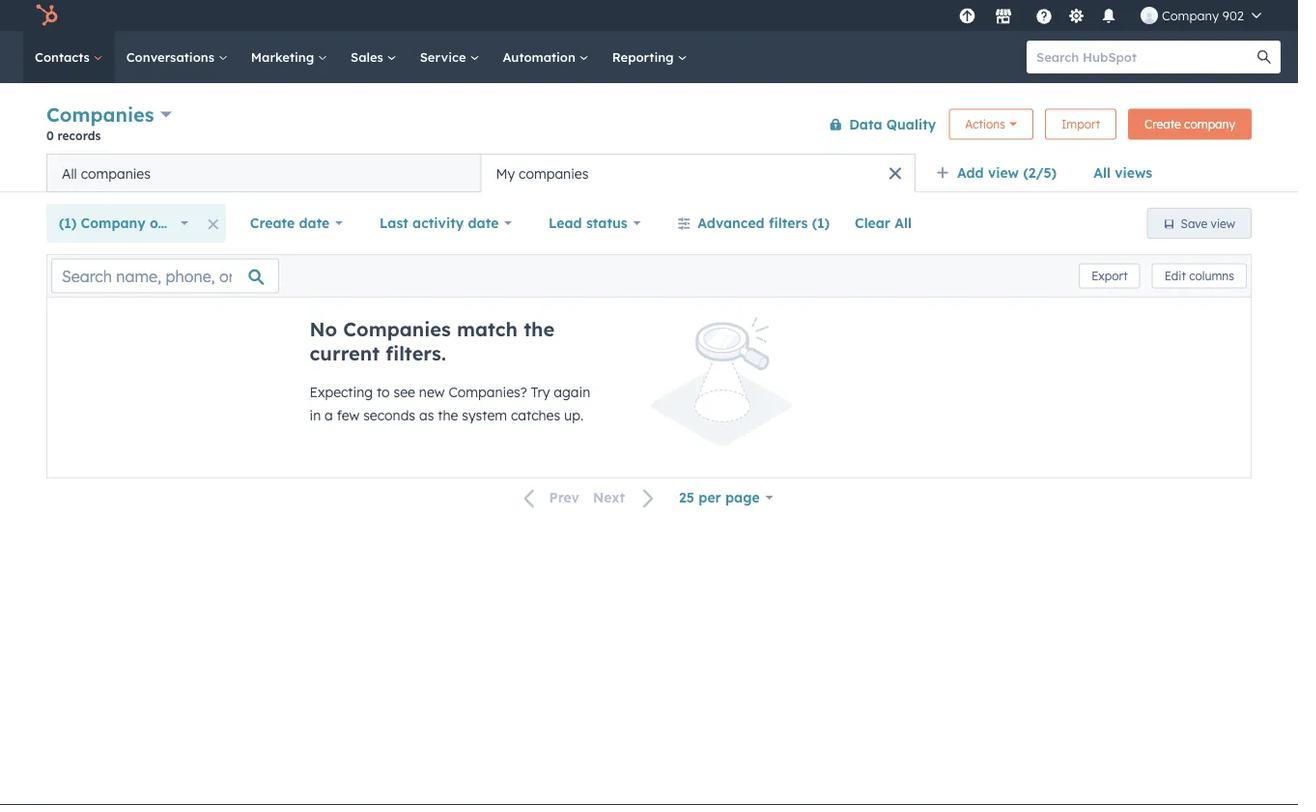 Task type: describe. For each thing, give the bounding box(es) containing it.
create date
[[250, 215, 330, 231]]

a
[[325, 407, 333, 424]]

try
[[531, 384, 550, 401]]

no
[[310, 317, 338, 341]]

views
[[1116, 164, 1153, 181]]

reporting
[[612, 49, 678, 65]]

match
[[457, 317, 518, 341]]

activity
[[413, 215, 464, 231]]

few
[[337, 407, 360, 424]]

(2/5)
[[1024, 164, 1057, 181]]

all for all companies
[[62, 165, 77, 182]]

view for add
[[989, 164, 1020, 181]]

export button
[[1080, 263, 1141, 288]]

page
[[726, 489, 760, 506]]

status
[[587, 215, 628, 231]]

system
[[462, 407, 507, 424]]

25 per page button
[[667, 478, 786, 517]]

my companies button
[[481, 154, 916, 192]]

records
[[58, 128, 101, 143]]

company inside (1) company owner popup button
[[81, 215, 146, 231]]

expecting to see new companies? try again in a few seconds as the system catches up.
[[310, 384, 591, 424]]

sales link
[[339, 31, 409, 83]]

companies button
[[46, 101, 172, 129]]

all views link
[[1082, 154, 1166, 192]]

seconds
[[364, 407, 416, 424]]

edit
[[1165, 269, 1187, 283]]

clear all button
[[843, 204, 925, 243]]

upgrade link
[[956, 5, 980, 26]]

clear
[[855, 215, 891, 231]]

25 per page
[[680, 489, 760, 506]]

add
[[958, 164, 984, 181]]

export
[[1092, 269, 1129, 283]]

(1) company owner button
[[46, 204, 201, 243]]

company inside the company 902 popup button
[[1163, 7, 1220, 23]]

conversations
[[126, 49, 218, 65]]

lead status
[[549, 215, 628, 231]]

companies for all companies
[[81, 165, 151, 182]]

filters
[[769, 215, 808, 231]]

create date button
[[238, 204, 356, 243]]

create company
[[1145, 117, 1236, 131]]

help image
[[1036, 9, 1053, 26]]

sales
[[351, 49, 387, 65]]

the inside expecting to see new companies? try again in a few seconds as the system catches up.
[[438, 407, 459, 424]]

(1) inside button
[[813, 215, 830, 231]]

service
[[420, 49, 470, 65]]

company 902 button
[[1130, 0, 1274, 31]]

search image
[[1258, 50, 1272, 64]]

marketing link
[[239, 31, 339, 83]]

help button
[[1028, 0, 1061, 31]]

marketplaces image
[[995, 9, 1013, 26]]

new
[[419, 384, 445, 401]]

no companies match the current filters.
[[310, 317, 555, 365]]

company
[[1185, 117, 1236, 131]]

actions button
[[949, 109, 1034, 140]]

company 902 menu
[[954, 0, 1276, 31]]

create company button
[[1129, 109, 1253, 140]]

prev button
[[513, 485, 587, 511]]

create for create date
[[250, 215, 295, 231]]

companies banner
[[46, 99, 1253, 154]]

columns
[[1190, 269, 1235, 283]]

marketplaces button
[[984, 0, 1024, 31]]

company 902
[[1163, 7, 1245, 23]]

0 records
[[46, 128, 101, 143]]

save view
[[1182, 216, 1236, 231]]

save
[[1182, 216, 1208, 231]]

service link
[[409, 31, 491, 83]]

upgrade image
[[959, 8, 977, 26]]

search button
[[1249, 41, 1282, 73]]

up.
[[564, 407, 584, 424]]

actions
[[966, 117, 1006, 131]]

add view (2/5)
[[958, 164, 1057, 181]]

notifications button
[[1093, 0, 1126, 31]]

settings link
[[1065, 5, 1089, 26]]

clear all
[[855, 215, 912, 231]]

0
[[46, 128, 54, 143]]

hubspot link
[[23, 4, 72, 27]]

in
[[310, 407, 321, 424]]

hubspot image
[[35, 4, 58, 27]]

Search HubSpot search field
[[1027, 41, 1264, 73]]

next button
[[587, 485, 667, 511]]

last activity date
[[380, 215, 499, 231]]

Search name, phone, or domain search field
[[51, 259, 279, 293]]

pagination navigation
[[513, 485, 667, 511]]

data quality button
[[817, 105, 938, 144]]



Task type: vqa. For each thing, say whether or not it's contained in the screenshot.
Clear All
yes



Task type: locate. For each thing, give the bounding box(es) containing it.
create left company
[[1145, 117, 1182, 131]]

expecting
[[310, 384, 373, 401]]

0 horizontal spatial date
[[299, 215, 330, 231]]

1 vertical spatial companies
[[343, 317, 451, 341]]

edit columns button
[[1153, 263, 1248, 288]]

create inside button
[[1145, 117, 1182, 131]]

import
[[1062, 117, 1101, 131]]

0 horizontal spatial companies
[[46, 102, 154, 127]]

companies inside button
[[81, 165, 151, 182]]

company down all companies
[[81, 215, 146, 231]]

owner
[[150, 215, 192, 231]]

my
[[496, 165, 515, 182]]

all
[[1094, 164, 1111, 181], [62, 165, 77, 182], [895, 215, 912, 231]]

1 companies from the left
[[81, 165, 151, 182]]

next
[[593, 489, 625, 506]]

902
[[1223, 7, 1245, 23]]

add view (2/5) button
[[924, 154, 1082, 192]]

save view button
[[1148, 208, 1253, 239]]

companies?
[[449, 384, 528, 401]]

reporting link
[[601, 31, 699, 83]]

2 horizontal spatial all
[[1094, 164, 1111, 181]]

my companies
[[496, 165, 589, 182]]

last activity date button
[[367, 204, 525, 243]]

1 vertical spatial create
[[250, 215, 295, 231]]

0 vertical spatial create
[[1145, 117, 1182, 131]]

2 companies from the left
[[519, 165, 589, 182]]

(1)
[[59, 215, 77, 231], [813, 215, 830, 231]]

1 vertical spatial the
[[438, 407, 459, 424]]

companies up the records
[[46, 102, 154, 127]]

automation
[[503, 49, 580, 65]]

1 vertical spatial view
[[1212, 216, 1236, 231]]

(1) down all companies
[[59, 215, 77, 231]]

companies
[[81, 165, 151, 182], [519, 165, 589, 182]]

view for save
[[1212, 216, 1236, 231]]

to
[[377, 384, 390, 401]]

1 horizontal spatial date
[[468, 215, 499, 231]]

all right the clear
[[895, 215, 912, 231]]

2 date from the left
[[468, 215, 499, 231]]

1 horizontal spatial view
[[1212, 216, 1236, 231]]

1 horizontal spatial (1)
[[813, 215, 830, 231]]

the inside no companies match the current filters.
[[524, 317, 555, 341]]

all companies button
[[46, 154, 481, 192]]

0 horizontal spatial view
[[989, 164, 1020, 181]]

marketing
[[251, 49, 318, 65]]

automation link
[[491, 31, 601, 83]]

0 vertical spatial the
[[524, 317, 555, 341]]

companies inside popup button
[[46, 102, 154, 127]]

settings image
[[1068, 8, 1086, 26]]

all down 0 records
[[62, 165, 77, 182]]

create inside popup button
[[250, 215, 295, 231]]

companies inside no companies match the current filters.
[[343, 317, 451, 341]]

2 (1) from the left
[[813, 215, 830, 231]]

edit columns
[[1165, 269, 1235, 283]]

catches
[[511, 407, 561, 424]]

1 horizontal spatial companies
[[343, 317, 451, 341]]

1 (1) from the left
[[59, 215, 77, 231]]

last
[[380, 215, 409, 231]]

notifications image
[[1101, 9, 1118, 26]]

advanced filters (1)
[[698, 215, 830, 231]]

1 vertical spatial company
[[81, 215, 146, 231]]

company right "mateo roberts" image
[[1163, 7, 1220, 23]]

data quality
[[850, 115, 937, 132]]

all inside the all views link
[[1094, 164, 1111, 181]]

mateo roberts image
[[1141, 7, 1159, 24]]

0 vertical spatial company
[[1163, 7, 1220, 23]]

all inside clear all button
[[895, 215, 912, 231]]

current
[[310, 341, 380, 365]]

quality
[[887, 115, 937, 132]]

import button
[[1046, 109, 1117, 140]]

date down all companies button
[[299, 215, 330, 231]]

conversations link
[[115, 31, 239, 83]]

view inside popup button
[[989, 164, 1020, 181]]

0 horizontal spatial company
[[81, 215, 146, 231]]

0 horizontal spatial create
[[250, 215, 295, 231]]

companies for my companies
[[519, 165, 589, 182]]

1 horizontal spatial the
[[524, 317, 555, 341]]

1 horizontal spatial companies
[[519, 165, 589, 182]]

advanced
[[698, 215, 765, 231]]

view right add in the top right of the page
[[989, 164, 1020, 181]]

contacts link
[[23, 31, 115, 83]]

all for all views
[[1094, 164, 1111, 181]]

as
[[419, 407, 434, 424]]

date
[[299, 215, 330, 231], [468, 215, 499, 231]]

companies inside button
[[519, 165, 589, 182]]

create down all companies button
[[250, 215, 295, 231]]

company
[[1163, 7, 1220, 23], [81, 215, 146, 231]]

date right activity
[[468, 215, 499, 231]]

view right save
[[1212, 216, 1236, 231]]

0 horizontal spatial companies
[[81, 165, 151, 182]]

25
[[680, 489, 695, 506]]

prev
[[549, 489, 580, 506]]

all views
[[1094, 164, 1153, 181]]

all inside all companies button
[[62, 165, 77, 182]]

(1) company owner
[[59, 215, 192, 231]]

companies right "my"
[[519, 165, 589, 182]]

data
[[850, 115, 883, 132]]

advanced filters (1) button
[[665, 204, 843, 243]]

0 horizontal spatial (1)
[[59, 215, 77, 231]]

0 vertical spatial companies
[[46, 102, 154, 127]]

per
[[699, 489, 722, 506]]

companies up "see"
[[343, 317, 451, 341]]

0 horizontal spatial the
[[438, 407, 459, 424]]

0 horizontal spatial all
[[62, 165, 77, 182]]

view inside button
[[1212, 216, 1236, 231]]

lead
[[549, 215, 582, 231]]

the right as
[[438, 407, 459, 424]]

1 horizontal spatial all
[[895, 215, 912, 231]]

companies up (1) company owner popup button
[[81, 165, 151, 182]]

1 date from the left
[[299, 215, 330, 231]]

(1) right filters
[[813, 215, 830, 231]]

see
[[394, 384, 416, 401]]

companies
[[46, 102, 154, 127], [343, 317, 451, 341]]

1 horizontal spatial company
[[1163, 7, 1220, 23]]

lead status button
[[536, 204, 654, 243]]

0 vertical spatial view
[[989, 164, 1020, 181]]

the right match
[[524, 317, 555, 341]]

create for create company
[[1145, 117, 1182, 131]]

all companies
[[62, 165, 151, 182]]

contacts
[[35, 49, 93, 65]]

(1) inside popup button
[[59, 215, 77, 231]]

1 horizontal spatial create
[[1145, 117, 1182, 131]]

all left views
[[1094, 164, 1111, 181]]

create
[[1145, 117, 1182, 131], [250, 215, 295, 231]]



